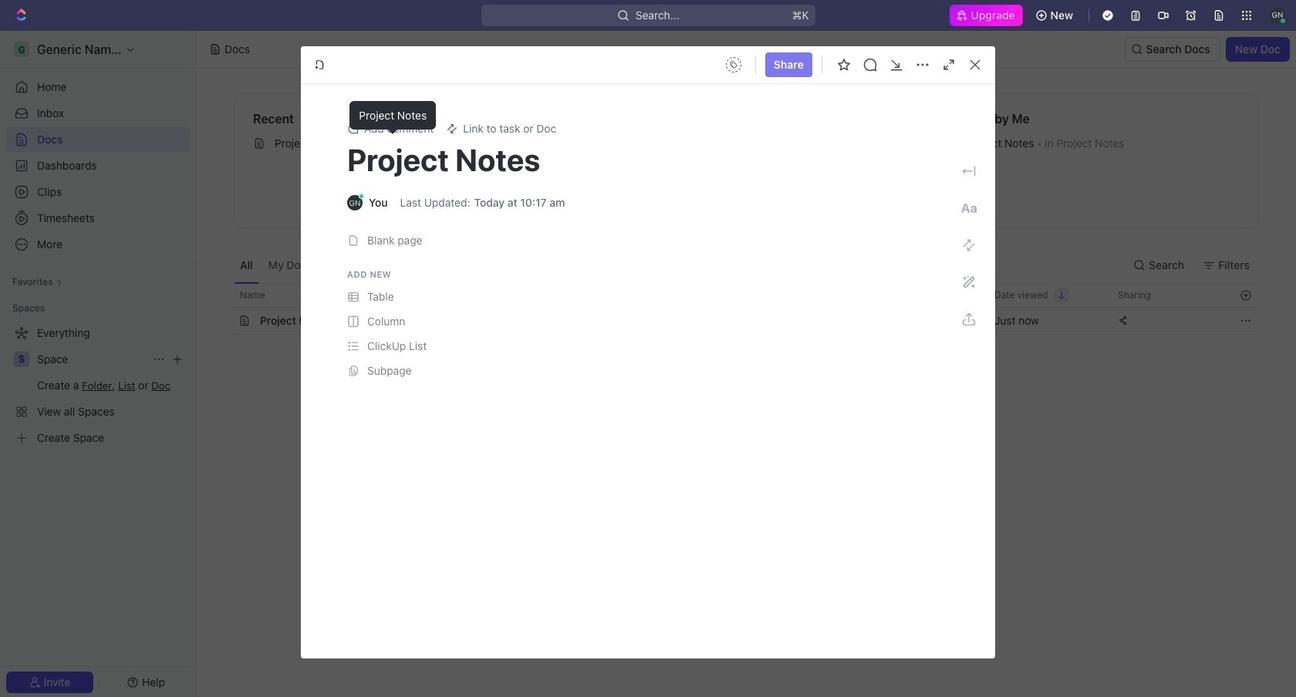 Task type: vqa. For each thing, say whether or not it's contained in the screenshot.
tree in Sidebar navigation
no



Task type: locate. For each thing, give the bounding box(es) containing it.
1 horizontal spatial column header
[[862, 283, 985, 308]]

table
[[217, 283, 1259, 335]]

1 column header from the left
[[217, 283, 234, 308]]

2 row from the top
[[217, 307, 1259, 335]]

0 horizontal spatial column header
[[217, 283, 234, 308]]

0 horizontal spatial cell
[[217, 308, 234, 334]]

1 horizontal spatial cell
[[862, 308, 985, 334]]

row
[[217, 283, 1259, 308], [217, 307, 1259, 335]]

tab list
[[234, 247, 616, 283]]

cell
[[217, 308, 234, 334], [862, 308, 985, 334]]

space, , element
[[14, 352, 29, 367]]

2 column header from the left
[[862, 283, 985, 308]]

2 cell from the left
[[862, 308, 985, 334]]

column header
[[217, 283, 234, 308], [862, 283, 985, 308]]



Task type: describe. For each thing, give the bounding box(es) containing it.
dropdown menu image
[[721, 52, 746, 77]]

1 cell from the left
[[217, 308, 234, 334]]

1 row from the top
[[217, 283, 1259, 308]]

sidebar navigation
[[0, 31, 197, 698]]



